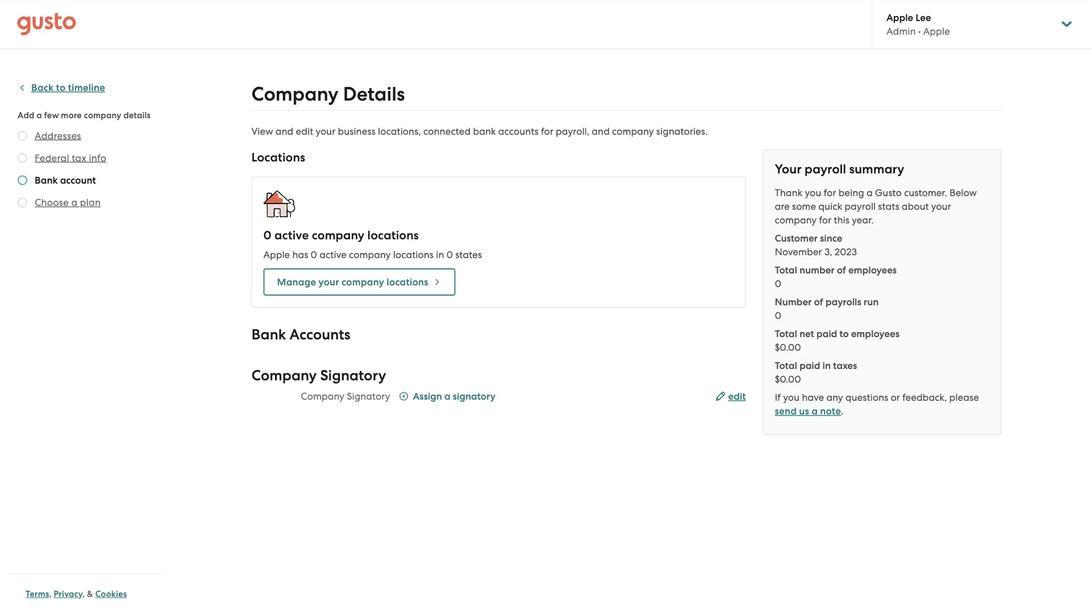 Task type: locate. For each thing, give the bounding box(es) containing it.
november
[[775, 246, 822, 258]]

0 vertical spatial paid
[[817, 328, 838, 339]]

1 vertical spatial locations
[[393, 249, 434, 260]]

you inside if you have any questions or feedback, please send us a note .
[[784, 392, 800, 403]]

1 horizontal spatial you
[[805, 187, 822, 198]]

of left payrolls
[[814, 296, 824, 308]]

2 vertical spatial locations
[[387, 276, 429, 288]]

0 vertical spatial bank
[[35, 174, 58, 186]]

payroll
[[805, 161, 847, 177], [845, 201, 876, 212]]

your payroll summary
[[775, 161, 905, 177]]

a left few
[[37, 110, 42, 120]]

in left states
[[436, 249, 444, 260]]

0 vertical spatial for
[[541, 126, 554, 137]]

and
[[276, 126, 294, 137], [592, 126, 610, 137]]

info
[[89, 152, 106, 163]]

summary
[[850, 161, 905, 177]]

of inside number of payrolls run 0
[[814, 296, 824, 308]]

a right us
[[812, 405, 818, 417]]

1 vertical spatial bank
[[252, 326, 286, 343]]

1 horizontal spatial active
[[320, 249, 347, 260]]

thank
[[775, 187, 803, 198]]

1 horizontal spatial and
[[592, 126, 610, 137]]

list
[[775, 231, 990, 386]]

payroll inside thank you for being a gusto customer. below are some quick payroll stats about your company for this year.
[[845, 201, 876, 212]]

federal tax info
[[35, 152, 106, 163]]

1 vertical spatial company signatory
[[301, 391, 390, 402]]

for down quick
[[819, 214, 832, 226]]

active up has
[[275, 228, 309, 243]]

for left payroll,
[[541, 126, 554, 137]]

0 vertical spatial total
[[775, 264, 798, 276]]

bank for bank accounts
[[252, 326, 286, 343]]

choose a plan button
[[35, 196, 101, 209]]

check image left bank account
[[18, 175, 27, 185]]

this
[[834, 214, 850, 226]]

you
[[805, 187, 822, 198], [784, 392, 800, 403]]

list containing customer since
[[775, 231, 990, 386]]

send
[[775, 405, 797, 417]]

1 check image from the top
[[18, 131, 27, 141]]

plan
[[80, 197, 101, 208]]

accounts
[[499, 126, 539, 137]]

1 vertical spatial total
[[775, 328, 798, 339]]

1 vertical spatial of
[[814, 296, 824, 308]]

choose a plan
[[35, 197, 101, 208]]

to right back
[[56, 82, 66, 94]]

check image left choose at the top left
[[18, 198, 27, 208]]

total inside total paid in taxes $0.00
[[775, 360, 798, 371]]

customer.
[[905, 187, 948, 198]]

apple right • on the top of the page
[[924, 25, 950, 37]]

module__icon___go7vc image
[[399, 392, 409, 401]]

bank up choose at the top left
[[35, 174, 58, 186]]

tax
[[72, 152, 86, 163]]

check image for federal tax info
[[18, 153, 27, 163]]

edit button
[[716, 390, 746, 403]]

1 horizontal spatial to
[[840, 328, 849, 339]]

0 horizontal spatial and
[[276, 126, 294, 137]]

total inside total number of employees 0
[[775, 264, 798, 276]]

2 check image from the top
[[18, 153, 27, 163]]

signatory down 'accounts'
[[320, 367, 386, 384]]

2 vertical spatial apple
[[264, 249, 290, 260]]

$0.00 up the if
[[775, 374, 801, 385]]

0 horizontal spatial ,
[[49, 589, 52, 599]]

apple left has
[[264, 249, 290, 260]]

payroll up year.
[[845, 201, 876, 212]]

1 vertical spatial employees
[[852, 328, 900, 339]]

1 horizontal spatial bank
[[252, 326, 286, 343]]

terms link
[[26, 589, 49, 599]]

total down november
[[775, 264, 798, 276]]

1 horizontal spatial edit
[[729, 391, 746, 402]]

total for total net paid to employees
[[775, 328, 798, 339]]

0 horizontal spatial active
[[275, 228, 309, 243]]

net
[[800, 328, 815, 339]]

2 vertical spatial for
[[819, 214, 832, 226]]

2 , from the left
[[83, 589, 85, 599]]

your down customer.
[[932, 201, 952, 212]]

number
[[775, 296, 812, 308]]

check image down add at the top of page
[[18, 131, 27, 141]]

employees
[[849, 264, 897, 276], [852, 328, 900, 339]]

federal
[[35, 152, 69, 163]]

0 horizontal spatial bank
[[35, 174, 58, 186]]

0 vertical spatial active
[[275, 228, 309, 243]]

in
[[436, 249, 444, 260], [823, 360, 831, 371]]

locations down apple has 0 active company locations in 0 states
[[387, 276, 429, 288]]

a right assign
[[445, 390, 451, 402]]

edit up locations
[[296, 126, 313, 137]]

0 vertical spatial edit
[[296, 126, 313, 137]]

accounts
[[290, 326, 351, 343]]

you right the if
[[784, 392, 800, 403]]

home image
[[17, 13, 76, 36]]

employees up run
[[849, 264, 897, 276]]

0 vertical spatial of
[[837, 264, 847, 276]]

locations up apple has 0 active company locations in 0 states
[[368, 228, 419, 243]]

paid right net
[[817, 328, 838, 339]]

more
[[61, 110, 82, 120]]

1 horizontal spatial in
[[823, 360, 831, 371]]

3 total from the top
[[775, 360, 798, 371]]

edit
[[296, 126, 313, 137], [729, 391, 746, 402]]

, left privacy at the left bottom
[[49, 589, 52, 599]]

a inside list
[[71, 197, 78, 208]]

0 vertical spatial in
[[436, 249, 444, 260]]

0 horizontal spatial of
[[814, 296, 824, 308]]

2 vertical spatial your
[[319, 276, 339, 288]]

1 horizontal spatial apple
[[887, 12, 914, 23]]

addresses button
[[35, 129, 81, 142]]

total inside the total net paid to employees $0.00
[[775, 328, 798, 339]]

0 vertical spatial $0.00
[[775, 342, 801, 353]]

bank left 'accounts'
[[252, 326, 286, 343]]

$0.00 inside the total net paid to employees $0.00
[[775, 342, 801, 353]]

1 vertical spatial $0.00
[[775, 374, 801, 385]]

0 horizontal spatial apple
[[264, 249, 290, 260]]

2 and from the left
[[592, 126, 610, 137]]

1 and from the left
[[276, 126, 294, 137]]

choose
[[35, 197, 69, 208]]

check image for addresses
[[18, 131, 27, 141]]

below
[[950, 187, 978, 198]]

number
[[800, 264, 835, 276]]

locations left states
[[393, 249, 434, 260]]

1 vertical spatial you
[[784, 392, 800, 403]]

have
[[802, 392, 825, 403]]

1 total from the top
[[775, 264, 798, 276]]

payroll up the being
[[805, 161, 847, 177]]

your left the business
[[316, 126, 336, 137]]

2 vertical spatial total
[[775, 360, 798, 371]]

2 total from the top
[[775, 328, 798, 339]]

1 $0.00 from the top
[[775, 342, 801, 353]]

&
[[87, 589, 93, 599]]

for up quick
[[824, 187, 837, 198]]

assign
[[413, 390, 442, 402]]

1 vertical spatial apple
[[924, 25, 950, 37]]

1 vertical spatial payroll
[[845, 201, 876, 212]]

to down number of payrolls run 0
[[840, 328, 849, 339]]

of
[[837, 264, 847, 276], [814, 296, 824, 308]]

total paid in taxes $0.00
[[775, 360, 858, 385]]

0 vertical spatial company signatory
[[252, 367, 386, 384]]

company
[[252, 83, 339, 106], [252, 367, 317, 384], [301, 391, 345, 402]]

apple up admin
[[887, 12, 914, 23]]

4 check image from the top
[[18, 198, 27, 208]]

company down some
[[775, 214, 817, 226]]

apple lee admin • apple
[[887, 12, 950, 37]]

back
[[31, 82, 54, 94]]

bank account list
[[18, 129, 157, 212]]

active
[[275, 228, 309, 243], [320, 249, 347, 260]]

connected
[[424, 126, 471, 137]]

you for us
[[784, 392, 800, 403]]

1 vertical spatial edit
[[729, 391, 746, 402]]

total left net
[[775, 328, 798, 339]]

assign a signatory
[[413, 390, 496, 402]]

employees down run
[[852, 328, 900, 339]]

total up the if
[[775, 360, 798, 371]]

to
[[56, 82, 66, 94], [840, 328, 849, 339]]

please
[[950, 392, 980, 403]]

edit left the if
[[729, 391, 746, 402]]

and right view
[[276, 126, 294, 137]]

a for add a few more company details
[[37, 110, 42, 120]]

are
[[775, 201, 790, 212]]

details
[[343, 83, 405, 106]]

you inside thank you for being a gusto customer. below are some quick payroll stats about your company for this year.
[[805, 187, 822, 198]]

0 vertical spatial to
[[56, 82, 66, 94]]

1 horizontal spatial ,
[[83, 589, 85, 599]]

0 vertical spatial company
[[252, 83, 339, 106]]

check image left federal
[[18, 153, 27, 163]]

1 vertical spatial for
[[824, 187, 837, 198]]

0 vertical spatial payroll
[[805, 161, 847, 177]]

note
[[821, 405, 842, 417]]

1 vertical spatial to
[[840, 328, 849, 339]]

bank inside list
[[35, 174, 58, 186]]

of down the 2023
[[837, 264, 847, 276]]

0
[[264, 228, 272, 243], [311, 249, 317, 260], [447, 249, 453, 260], [775, 278, 782, 289], [775, 310, 782, 321]]

locations
[[368, 228, 419, 243], [393, 249, 434, 260], [387, 276, 429, 288]]

paid inside total paid in taxes $0.00
[[800, 360, 821, 371]]

0 horizontal spatial you
[[784, 392, 800, 403]]

federal tax info button
[[35, 151, 106, 165]]

a right the being
[[867, 187, 873, 198]]

2 $0.00 from the top
[[775, 374, 801, 385]]

1 , from the left
[[49, 589, 52, 599]]

employees inside total number of employees 0
[[849, 264, 897, 276]]

company inside thank you for being a gusto customer. below are some quick payroll stats about your company for this year.
[[775, 214, 817, 226]]

check image
[[18, 131, 27, 141], [18, 153, 27, 163], [18, 175, 27, 185], [18, 198, 27, 208]]

and right payroll,
[[592, 126, 610, 137]]

0 vertical spatial you
[[805, 187, 822, 198]]

0 vertical spatial apple
[[887, 12, 914, 23]]

1 vertical spatial company
[[252, 367, 317, 384]]

1 vertical spatial paid
[[800, 360, 821, 371]]

$0.00 down net
[[775, 342, 801, 353]]

1 vertical spatial your
[[932, 201, 952, 212]]

signatory left the "module__icon___go7vc"
[[347, 391, 390, 402]]

company left signatories.
[[612, 126, 654, 137]]

3 check image from the top
[[18, 175, 27, 185]]

0 horizontal spatial in
[[436, 249, 444, 260]]

cookies
[[95, 589, 127, 599]]

a left the plan
[[71, 197, 78, 208]]

0 vertical spatial employees
[[849, 264, 897, 276]]

your right the manage
[[319, 276, 339, 288]]

0 active company locations
[[264, 228, 419, 243]]

in left taxes
[[823, 360, 831, 371]]

active down 0 active company locations
[[320, 249, 347, 260]]

0 inside total number of employees 0
[[775, 278, 782, 289]]

0 vertical spatial your
[[316, 126, 336, 137]]

for
[[541, 126, 554, 137], [824, 187, 837, 198], [819, 214, 832, 226]]

, left &
[[83, 589, 85, 599]]

0 vertical spatial locations
[[368, 228, 419, 243]]

paid down net
[[800, 360, 821, 371]]

of inside total number of employees 0
[[837, 264, 847, 276]]

0 horizontal spatial to
[[56, 82, 66, 94]]

terms
[[26, 589, 49, 599]]

company details
[[252, 83, 405, 106]]

1 vertical spatial in
[[823, 360, 831, 371]]

number of payrolls run 0
[[775, 296, 879, 321]]

1 horizontal spatial of
[[837, 264, 847, 276]]

1 vertical spatial active
[[320, 249, 347, 260]]

edit inside edit button
[[729, 391, 746, 402]]

you up some
[[805, 187, 822, 198]]

or
[[891, 392, 901, 403]]



Task type: describe. For each thing, give the bounding box(es) containing it.
business
[[338, 126, 376, 137]]

addresses
[[35, 130, 81, 141]]

timeline
[[68, 82, 105, 94]]

your inside manage your company locations link
[[319, 276, 339, 288]]

your inside thank you for being a gusto customer. below are some quick payroll stats about your company for this year.
[[932, 201, 952, 212]]

total number of employees 0
[[775, 264, 897, 289]]

manage
[[277, 276, 316, 288]]

thank you for being a gusto customer. below are some quick payroll stats about your company for this year.
[[775, 187, 978, 226]]

company up apple has 0 active company locations in 0 states
[[312, 228, 365, 243]]

questions
[[846, 392, 889, 403]]

since
[[821, 232, 843, 244]]

year.
[[852, 214, 874, 226]]

2 vertical spatial company
[[301, 391, 345, 402]]

0 vertical spatial signatory
[[320, 367, 386, 384]]

company right more
[[84, 110, 121, 120]]

feedback,
[[903, 392, 947, 403]]

about
[[902, 201, 929, 212]]

.
[[842, 405, 844, 417]]

a for choose a plan
[[71, 197, 78, 208]]

bank account
[[35, 174, 96, 186]]

gusto
[[876, 187, 902, 198]]

signatory
[[453, 390, 496, 402]]

total net paid to employees $0.00
[[775, 328, 900, 353]]

send us a note link
[[775, 405, 842, 417]]

1 vertical spatial signatory
[[347, 391, 390, 402]]

few
[[44, 110, 59, 120]]

privacy
[[54, 589, 83, 599]]

privacy link
[[54, 589, 83, 599]]

details
[[124, 110, 151, 120]]

you for some
[[805, 187, 822, 198]]

apple for lee
[[887, 12, 914, 23]]

total for total number of employees
[[775, 264, 798, 276]]

bank
[[473, 126, 496, 137]]

0 horizontal spatial edit
[[296, 126, 313, 137]]

a inside if you have any questions or feedback, please send us a note .
[[812, 405, 818, 417]]

3,
[[825, 246, 833, 258]]

in inside total paid in taxes $0.00
[[823, 360, 831, 371]]

locations for manage your company locations
[[387, 276, 429, 288]]

some
[[793, 201, 817, 212]]

account
[[60, 174, 96, 186]]

if
[[775, 392, 781, 403]]

customer since november 3, 2023
[[775, 232, 857, 258]]

quick
[[819, 201, 843, 212]]

check image for choose a plan
[[18, 198, 27, 208]]

cookies button
[[95, 587, 127, 601]]

any
[[827, 392, 844, 403]]

your
[[775, 161, 802, 177]]

admin
[[887, 25, 916, 37]]

apple has 0 active company locations in 0 states
[[264, 249, 482, 260]]

back to timeline
[[31, 82, 105, 94]]

us
[[800, 405, 810, 417]]

manage your company locations
[[277, 276, 429, 288]]

run
[[864, 296, 879, 308]]

a inside thank you for being a gusto customer. below are some quick payroll stats about your company for this year.
[[867, 187, 873, 198]]

a for assign a signatory
[[445, 390, 451, 402]]

paid inside the total net paid to employees $0.00
[[817, 328, 838, 339]]

view
[[252, 126, 273, 137]]

stats
[[879, 201, 900, 212]]

company down apple has 0 active company locations in 0 states
[[342, 276, 384, 288]]

to inside the total net paid to employees $0.00
[[840, 328, 849, 339]]

apple for has
[[264, 249, 290, 260]]

has
[[292, 249, 308, 260]]

signatories.
[[657, 126, 708, 137]]

locations,
[[378, 126, 421, 137]]

2 horizontal spatial apple
[[924, 25, 950, 37]]

assign a signatory button
[[399, 389, 496, 405]]

total for total paid in taxes
[[775, 360, 798, 371]]

0 inside number of payrolls run 0
[[775, 310, 782, 321]]

•
[[919, 25, 921, 37]]

states
[[456, 249, 482, 260]]

customer
[[775, 232, 818, 244]]

employees inside the total net paid to employees $0.00
[[852, 328, 900, 339]]

bank accounts
[[252, 326, 351, 343]]

locations
[[252, 150, 305, 165]]

terms , privacy , & cookies
[[26, 589, 127, 599]]

add a few more company details
[[18, 110, 151, 120]]

back to timeline button
[[18, 81, 105, 95]]

if you have any questions or feedback, please send us a note .
[[775, 392, 980, 417]]

add
[[18, 110, 34, 120]]

manage your company locations link
[[264, 268, 456, 296]]

payrolls
[[826, 296, 862, 308]]

lee
[[916, 12, 932, 23]]

being
[[839, 187, 865, 198]]

to inside button
[[56, 82, 66, 94]]

taxes
[[834, 360, 858, 371]]

2023
[[835, 246, 857, 258]]

$0.00 inside total paid in taxes $0.00
[[775, 374, 801, 385]]

view and edit your business locations, connected bank accounts for payroll, and company signatories.
[[252, 126, 708, 137]]

company up manage your company locations link at the left of the page
[[349, 249, 391, 260]]

bank for bank account
[[35, 174, 58, 186]]

locations for 0 active company locations
[[368, 228, 419, 243]]



Task type: vqa. For each thing, say whether or not it's contained in the screenshot.
domestic contractors
no



